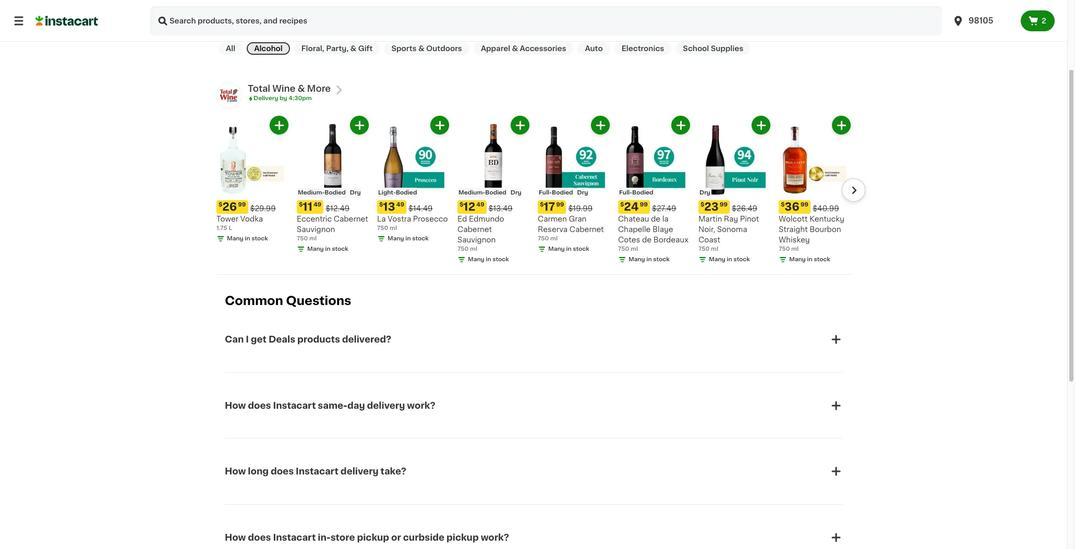Task type: locate. For each thing, give the bounding box(es) containing it.
carmen gran reserva cabernet 750 ml
[[538, 216, 604, 242]]

49 right "11"
[[314, 202, 322, 208]]

4 $ from the left
[[460, 202, 464, 208]]

alcohol right all
[[254, 45, 283, 52]]

2 dry from the left
[[511, 190, 522, 196]]

add image for 26
[[273, 119, 286, 132]]

pickup right curbside
[[447, 534, 479, 542]]

$ inside $ 36 99
[[781, 202, 785, 208]]

many down 'ed edmundo cabernet sauvignon 750 ml'
[[468, 257, 485, 263]]

many in stock for gran
[[549, 247, 590, 252]]

$ inside '$ 23 99 $26.49 martin ray pinot noir, sonoma coast 750 ml'
[[701, 202, 705, 208]]

cabernet down 'edmundo'
[[458, 226, 492, 234]]

1 vertical spatial does
[[271, 468, 294, 476]]

many for cabernet
[[307, 247, 324, 252]]

1 vertical spatial delivery
[[341, 468, 379, 476]]

alcohol for alcohol deals at stores near you
[[217, 2, 277, 18]]

$29.99
[[250, 205, 276, 213]]

sauvignon down eccentric
[[297, 226, 335, 234]]

total wine & more
[[248, 85, 331, 93]]

1 bodied from the left
[[325, 190, 346, 196]]

4 dry from the left
[[700, 190, 711, 196]]

martin
[[699, 216, 723, 223]]

ml down eccentric
[[310, 236, 317, 242]]

delivery right day
[[367, 402, 405, 410]]

bodied up 24 on the right top of page
[[633, 190, 654, 196]]

750 down the ed
[[458, 247, 469, 252]]

does for how does instacart in-store pickup or curbside pickup work?
[[248, 534, 271, 542]]

99 right 36
[[801, 202, 809, 208]]

49 for 13
[[397, 202, 405, 208]]

auto
[[585, 45, 603, 52]]

1 vertical spatial work?
[[481, 534, 509, 542]]

many down whiskey
[[790, 257, 806, 263]]

$ up carmen
[[540, 202, 544, 208]]

3 product group from the left
[[377, 116, 449, 243]]

1 98105 button from the left
[[946, 6, 1022, 35]]

$ inside the $ 24 99 $27.49 chateau de la chapelle blaye cotes de bordeaux 750 ml
[[621, 202, 624, 208]]

add image for 36
[[835, 119, 848, 132]]

99 inside '$ 23 99 $26.49 martin ray pinot noir, sonoma coast 750 ml'
[[720, 202, 728, 208]]

49
[[314, 202, 322, 208], [397, 202, 405, 208], [477, 202, 485, 208]]

how for how does instacart in-store pickup or curbside pickup work?
[[225, 534, 246, 542]]

many in stock for kentucky
[[790, 257, 831, 263]]

cotes
[[619, 237, 641, 244]]

0 vertical spatial sauvignon
[[297, 226, 335, 234]]

3 99 from the left
[[640, 202, 648, 208]]

cabernet down gran
[[570, 226, 604, 234]]

49 inside $ 13 49
[[397, 202, 405, 208]]

add image for 17
[[594, 119, 607, 132]]

stock down 'ed edmundo cabernet sauvignon 750 ml'
[[493, 257, 509, 263]]

0 horizontal spatial sauvignon
[[297, 226, 335, 234]]

$ 23 99 $26.49 martin ray pinot noir, sonoma coast 750 ml
[[699, 202, 760, 252]]

26
[[223, 202, 237, 213]]

1 product group from the left
[[217, 116, 289, 243]]

many in stock down 'cotes'
[[629, 257, 670, 263]]

$ for 26
[[219, 202, 223, 208]]

de left la
[[651, 216, 661, 223]]

full-
[[539, 190, 552, 196], [620, 190, 633, 196]]

2 medium- from the left
[[459, 190, 486, 196]]

2 vertical spatial instacart
[[273, 534, 316, 542]]

deals
[[281, 2, 324, 18]]

full- up 24 on the right top of page
[[620, 190, 633, 196]]

questions
[[286, 296, 352, 307]]

auto link
[[578, 42, 611, 55]]

stock down eccentric cabernet sauvignon 750 ml
[[332, 247, 349, 252]]

instacart inside 'dropdown button'
[[273, 402, 316, 410]]

$24.99 original price: $27.49 element
[[619, 201, 691, 214]]

2 how from the top
[[225, 468, 246, 476]]

ml down reserva
[[551, 236, 558, 242]]

0 vertical spatial work?
[[407, 402, 436, 410]]

product group containing 13
[[377, 116, 449, 243]]

delivery inside 'dropdown button'
[[367, 402, 405, 410]]

49 inside $ 12 49
[[477, 202, 485, 208]]

many for gran
[[549, 247, 565, 252]]

in down la vostra prosecco 750 ml
[[406, 236, 411, 242]]

1 horizontal spatial sauvignon
[[458, 237, 496, 244]]

0 horizontal spatial medium-bodied dry
[[298, 190, 361, 196]]

stock for cabernet
[[332, 247, 349, 252]]

99 for 26
[[238, 202, 246, 208]]

stock down bordeaux
[[654, 257, 670, 263]]

many in stock down l
[[227, 236, 268, 242]]

instacart for in-
[[273, 534, 316, 542]]

6 product group from the left
[[619, 116, 691, 264]]

product group containing 23
[[699, 116, 771, 264]]

floral,
[[302, 45, 325, 52]]

electronics link
[[615, 42, 672, 55]]

1 vertical spatial alcohol
[[254, 45, 283, 52]]

750 inside la vostra prosecco 750 ml
[[377, 226, 389, 231]]

99
[[238, 202, 246, 208], [557, 202, 565, 208], [640, 202, 648, 208], [720, 202, 728, 208], [801, 202, 809, 208]]

outdoors
[[427, 45, 462, 52]]

49 inside $ 11 49
[[314, 202, 322, 208]]

0 horizontal spatial work?
[[407, 402, 436, 410]]

medium-bodied dry for 11
[[298, 190, 361, 196]]

0 horizontal spatial full-
[[539, 190, 552, 196]]

$ for 24
[[621, 202, 624, 208]]

1 medium- from the left
[[298, 190, 325, 196]]

gift
[[358, 45, 373, 52]]

dry
[[350, 190, 361, 196], [511, 190, 522, 196], [578, 190, 588, 196], [700, 190, 711, 196]]

1 how from the top
[[225, 402, 246, 410]]

ml down 'edmundo'
[[470, 247, 478, 252]]

3 add image from the left
[[675, 119, 688, 132]]

8 $ from the left
[[781, 202, 785, 208]]

product group containing 12
[[458, 116, 530, 264]]

750 inside eccentric cabernet sauvignon 750 ml
[[297, 236, 308, 242]]

750 down 'cotes'
[[619, 247, 630, 252]]

99 right 17
[[557, 202, 565, 208]]

99 right 24 on the right top of page
[[640, 202, 648, 208]]

$ up martin
[[701, 202, 705, 208]]

in down eccentric cabernet sauvignon 750 ml
[[325, 247, 331, 252]]

stock
[[252, 236, 268, 242], [413, 236, 429, 242], [332, 247, 349, 252], [573, 247, 590, 252], [493, 257, 509, 263], [654, 257, 670, 263], [734, 257, 751, 263], [814, 257, 831, 263]]

does inside the how does instacart same-day delivery work? 'dropdown button'
[[248, 402, 271, 410]]

0 vertical spatial alcohol
[[217, 2, 277, 18]]

ml down whiskey
[[792, 247, 799, 252]]

stock down vodka
[[252, 236, 268, 242]]

750 down eccentric
[[297, 236, 308, 242]]

ml down 'coast'
[[711, 247, 719, 252]]

2 vertical spatial how
[[225, 534, 246, 542]]

99 inside $ 36 99
[[801, 202, 809, 208]]

add image for 13
[[434, 119, 447, 132]]

product group containing 24
[[619, 116, 691, 264]]

full-bodied dry
[[539, 190, 588, 196]]

$ for 17
[[540, 202, 544, 208]]

$ 13 49
[[379, 202, 405, 213]]

1.75
[[217, 226, 227, 231]]

$ up the chateau
[[621, 202, 624, 208]]

8 product group from the left
[[779, 116, 851, 264]]

in down whiskey
[[808, 257, 813, 263]]

dry for 12
[[511, 190, 522, 196]]

instacart
[[273, 402, 316, 410], [296, 468, 339, 476], [273, 534, 316, 542]]

49 right 12
[[477, 202, 485, 208]]

many in stock down carmen gran reserva cabernet 750 ml
[[549, 247, 590, 252]]

$ inside $ 17 99
[[540, 202, 544, 208]]

stock for 24
[[654, 257, 670, 263]]

99 for 24
[[640, 202, 648, 208]]

bodied up $ 17 99 at top right
[[552, 190, 573, 196]]

1 add image from the left
[[434, 119, 447, 132]]

many down 'cotes'
[[629, 257, 646, 263]]

many down eccentric cabernet sauvignon 750 ml
[[307, 247, 324, 252]]

more
[[307, 85, 331, 93]]

cabernet inside 'ed edmundo cabernet sauvignon 750 ml'
[[458, 226, 492, 234]]

2 $ from the left
[[299, 202, 303, 208]]

$ inside $ 11 49
[[299, 202, 303, 208]]

1 vertical spatial how
[[225, 468, 246, 476]]

$26.99 original price: $29.99 element
[[217, 201, 289, 214]]

in down the $ 24 99 $27.49 chateau de la chapelle blaye cotes de bordeaux 750 ml
[[647, 257, 652, 263]]

7 $ from the left
[[701, 202, 705, 208]]

work? inside dropdown button
[[481, 534, 509, 542]]

how for how does instacart same-day delivery work?
[[225, 402, 246, 410]]

how for how long does instacart delivery take?
[[225, 468, 246, 476]]

$13.49 original price: $14.49 element
[[377, 201, 449, 214]]

stock down wolcott kentucky straight bourbon whiskey 750 ml at the right top
[[814, 257, 831, 263]]

does inside how does instacart in-store pickup or curbside pickup work? dropdown button
[[248, 534, 271, 542]]

1 horizontal spatial 49
[[397, 202, 405, 208]]

bourbon
[[810, 226, 842, 234]]

in down vodka
[[245, 236, 250, 242]]

medium-bodied dry
[[298, 190, 361, 196], [459, 190, 522, 196]]

1 vertical spatial sauvignon
[[458, 237, 496, 244]]

bodied up '$13.49 original price: $14.49' element
[[396, 190, 417, 196]]

curbside
[[403, 534, 445, 542]]

in for 26
[[245, 236, 250, 242]]

1 horizontal spatial medium-
[[459, 190, 486, 196]]

7 product group from the left
[[699, 116, 771, 264]]

& right sports
[[419, 45, 425, 52]]

or
[[392, 534, 401, 542]]

add image for 23
[[755, 119, 768, 132]]

49 right 13
[[397, 202, 405, 208]]

by
[[280, 96, 287, 101]]

how does instacart same-day delivery work?
[[225, 402, 436, 410]]

medium-bodied dry up $11.49 original price: $12.49 element
[[298, 190, 361, 196]]

de down the chapelle
[[643, 237, 652, 244]]

pinot
[[741, 216, 760, 223]]

many for 26
[[227, 236, 244, 242]]

pickup left or
[[357, 534, 389, 542]]

5 $ from the left
[[540, 202, 544, 208]]

2 medium-bodied dry from the left
[[459, 190, 522, 196]]

dry up 23
[[700, 190, 711, 196]]

6 $ from the left
[[621, 202, 624, 208]]

0 horizontal spatial 49
[[314, 202, 322, 208]]

common
[[225, 296, 283, 307]]

750 inside the $ 24 99 $27.49 chateau de la chapelle blaye cotes de bordeaux 750 ml
[[619, 247, 630, 252]]

36
[[785, 202, 800, 213]]

99 right 23
[[720, 202, 728, 208]]

& left gift
[[351, 45, 357, 52]]

1 dry from the left
[[350, 190, 361, 196]]

stock down la vostra prosecco 750 ml
[[413, 236, 429, 242]]

in down sonoma
[[727, 257, 733, 263]]

full- up 17
[[539, 190, 552, 196]]

1 horizontal spatial medium-bodied dry
[[459, 190, 522, 196]]

99 inside $ 17 99
[[557, 202, 565, 208]]

i
[[246, 336, 249, 344]]

pickup
[[357, 534, 389, 542], [447, 534, 479, 542]]

0 vertical spatial how
[[225, 402, 246, 410]]

750 down la
[[377, 226, 389, 231]]

many for vostra
[[388, 236, 404, 242]]

3 $ from the left
[[379, 202, 383, 208]]

$ inside $ 26 99 $29.99 tower vodka 1.75 l
[[219, 202, 223, 208]]

cabernet down $12.49
[[334, 216, 368, 223]]

0 vertical spatial delivery
[[367, 402, 405, 410]]

alcohol up all
[[217, 2, 277, 18]]

0 vertical spatial does
[[248, 402, 271, 410]]

4 99 from the left
[[720, 202, 728, 208]]

0 vertical spatial instacart
[[273, 402, 316, 410]]

sauvignon inside eccentric cabernet sauvignon 750 ml
[[297, 226, 335, 234]]

1 horizontal spatial full-
[[620, 190, 633, 196]]

$ inside $ 12 49
[[460, 202, 464, 208]]

many in stock for vostra
[[388, 236, 429, 242]]

$ down the light- on the top left of the page
[[379, 202, 383, 208]]

4 add image from the left
[[835, 119, 848, 132]]

in-
[[318, 534, 331, 542]]

at
[[328, 2, 344, 18]]

None search field
[[150, 6, 942, 35]]

$17.99 original price: $19.99 element
[[538, 201, 610, 214]]

dry up $11.49 original price: $12.49 element
[[350, 190, 361, 196]]

1 horizontal spatial work?
[[481, 534, 509, 542]]

chateau
[[619, 216, 650, 223]]

2 add image from the left
[[353, 119, 366, 132]]

2 add image from the left
[[514, 119, 527, 132]]

many down 'coast'
[[709, 257, 726, 263]]

2 full- from the left
[[620, 190, 633, 196]]

3 how from the top
[[225, 534, 246, 542]]

item carousel region
[[202, 116, 866, 271]]

how does instacart in-store pickup or curbside pickup work?
[[225, 534, 509, 542]]

4 product group from the left
[[458, 116, 530, 264]]

0 horizontal spatial medium-
[[298, 190, 325, 196]]

bodied
[[325, 190, 346, 196], [396, 190, 417, 196], [486, 190, 507, 196], [552, 190, 573, 196], [633, 190, 654, 196]]

$ up eccentric
[[299, 202, 303, 208]]

5 product group from the left
[[538, 116, 610, 254]]

floral, party, & gift link
[[294, 42, 380, 55]]

3 bodied from the left
[[486, 190, 507, 196]]

eccentric
[[297, 216, 332, 223]]

take?
[[381, 468, 407, 476]]

1 49 from the left
[[314, 202, 322, 208]]

wine
[[273, 85, 296, 93]]

$23.99 original price: $26.49 element
[[699, 201, 771, 214]]

in for gran
[[567, 247, 572, 252]]

stock for 26
[[252, 236, 268, 242]]

medium-bodied dry up "$12.49 original price: $13.49" element
[[459, 190, 522, 196]]

sauvignon down 'edmundo'
[[458, 237, 496, 244]]

add image
[[273, 119, 286, 132], [353, 119, 366, 132], [594, 119, 607, 132], [835, 119, 848, 132]]

$ up wolcott
[[781, 202, 785, 208]]

1 horizontal spatial cabernet
[[458, 226, 492, 234]]

1 full- from the left
[[539, 190, 552, 196]]

ml inside the $ 24 99 $27.49 chateau de la chapelle blaye cotes de bordeaux 750 ml
[[631, 247, 638, 252]]

5 99 from the left
[[801, 202, 809, 208]]

1 horizontal spatial pickup
[[447, 534, 479, 542]]

2 horizontal spatial cabernet
[[570, 226, 604, 234]]

stock for vostra
[[413, 236, 429, 242]]

3 49 from the left
[[477, 202, 485, 208]]

17
[[544, 202, 555, 213]]

many
[[227, 236, 244, 242], [388, 236, 404, 242], [307, 247, 324, 252], [549, 247, 565, 252], [468, 257, 485, 263], [629, 257, 646, 263], [709, 257, 726, 263], [790, 257, 806, 263]]

750 inside '$ 23 99 $26.49 martin ray pinot noir, sonoma coast 750 ml'
[[699, 247, 710, 252]]

in for kentucky
[[808, 257, 813, 263]]

bodied up "$12.49 original price: $13.49" element
[[486, 190, 507, 196]]

many in stock down la vostra prosecco 750 ml
[[388, 236, 429, 242]]

does for how does instacart same-day delivery work?
[[248, 402, 271, 410]]

2 49 from the left
[[397, 202, 405, 208]]

2 horizontal spatial 49
[[477, 202, 485, 208]]

ml inside '$ 23 99 $26.49 martin ray pinot noir, sonoma coast 750 ml'
[[711, 247, 719, 252]]

1 $ from the left
[[219, 202, 223, 208]]

99 for 17
[[557, 202, 565, 208]]

delivery
[[367, 402, 405, 410], [341, 468, 379, 476]]

$ inside $ 13 49
[[379, 202, 383, 208]]

dry up $13.49
[[511, 190, 522, 196]]

bodied up $11.49 original price: $12.49 element
[[325, 190, 346, 196]]

you
[[441, 2, 471, 18]]

product group
[[217, 116, 289, 243], [297, 116, 369, 254], [377, 116, 449, 243], [458, 116, 530, 264], [538, 116, 610, 254], [619, 116, 691, 264], [699, 116, 771, 264], [779, 116, 851, 264]]

in down 'ed edmundo cabernet sauvignon 750 ml'
[[486, 257, 491, 263]]

0 horizontal spatial pickup
[[357, 534, 389, 542]]

can i get deals products delivered? button
[[225, 321, 843, 359]]

medium- up $ 12 49
[[459, 190, 486, 196]]

add image
[[434, 119, 447, 132], [514, 119, 527, 132], [675, 119, 688, 132], [755, 119, 768, 132]]

l
[[229, 226, 232, 231]]

750 down reserva
[[538, 236, 549, 242]]

stock down sonoma
[[734, 257, 751, 263]]

ml down 'cotes'
[[631, 247, 638, 252]]

4 bodied from the left
[[552, 190, 573, 196]]

750 down whiskey
[[779, 247, 790, 252]]

coast
[[699, 237, 721, 244]]

1 vertical spatial de
[[643, 237, 652, 244]]

ml
[[390, 226, 397, 231], [310, 236, 317, 242], [551, 236, 558, 242], [470, 247, 478, 252], [631, 247, 638, 252], [711, 247, 719, 252], [792, 247, 799, 252]]

many in stock down eccentric cabernet sauvignon 750 ml
[[307, 247, 349, 252]]

many in stock down 'ed edmundo cabernet sauvignon 750 ml'
[[468, 257, 509, 263]]

0 horizontal spatial cabernet
[[334, 216, 368, 223]]

many in stock down whiskey
[[790, 257, 831, 263]]

stock down carmen gran reserva cabernet 750 ml
[[573, 247, 590, 252]]

in
[[245, 236, 250, 242], [406, 236, 411, 242], [325, 247, 331, 252], [567, 247, 572, 252], [486, 257, 491, 263], [647, 257, 652, 263], [727, 257, 733, 263], [808, 257, 813, 263]]

many in stock down 'coast'
[[709, 257, 751, 263]]

11
[[303, 202, 313, 213]]

ml inside 'ed edmundo cabernet sauvignon 750 ml'
[[470, 247, 478, 252]]

$ 36 99
[[781, 202, 809, 213]]

medium- for 11
[[298, 190, 325, 196]]

medium-
[[298, 190, 325, 196], [459, 190, 486, 196]]

750
[[377, 226, 389, 231], [297, 236, 308, 242], [538, 236, 549, 242], [458, 247, 469, 252], [619, 247, 630, 252], [699, 247, 710, 252], [779, 247, 790, 252]]

many down reserva
[[549, 247, 565, 252]]

2 product group from the left
[[297, 116, 369, 254]]

sauvignon
[[297, 226, 335, 234], [458, 237, 496, 244]]

$ up the ed
[[460, 202, 464, 208]]

in down carmen gran reserva cabernet 750 ml
[[567, 247, 572, 252]]

can
[[225, 336, 244, 344]]

total
[[248, 85, 270, 93]]

2 vertical spatial does
[[248, 534, 271, 542]]

dry up $19.99 on the top right of page
[[578, 190, 588, 196]]

light-bodied
[[378, 190, 417, 196]]

many for edmundo
[[468, 257, 485, 263]]

750 inside 'ed edmundo cabernet sauvignon 750 ml'
[[458, 247, 469, 252]]

99 inside the $ 24 99 $27.49 chateau de la chapelle blaye cotes de bordeaux 750 ml
[[640, 202, 648, 208]]

does
[[248, 402, 271, 410], [271, 468, 294, 476], [248, 534, 271, 542]]

many down l
[[227, 236, 244, 242]]

5 bodied from the left
[[633, 190, 654, 196]]

99 right 26
[[238, 202, 246, 208]]

many in stock for cabernet
[[307, 247, 349, 252]]

floral, party, & gift
[[302, 45, 373, 52]]

$ up tower in the left top of the page
[[219, 202, 223, 208]]

3 dry from the left
[[578, 190, 588, 196]]

2 99 from the left
[[557, 202, 565, 208]]

1 99 from the left
[[238, 202, 246, 208]]

medium- up $ 11 49
[[298, 190, 325, 196]]

ml inside carmen gran reserva cabernet 750 ml
[[551, 236, 558, 242]]

1 add image from the left
[[273, 119, 286, 132]]

99 inside $ 26 99 $29.99 tower vodka 1.75 l
[[238, 202, 246, 208]]

4 add image from the left
[[755, 119, 768, 132]]

ml down vostra
[[390, 226, 397, 231]]

$
[[219, 202, 223, 208], [299, 202, 303, 208], [379, 202, 383, 208], [460, 202, 464, 208], [540, 202, 544, 208], [621, 202, 624, 208], [701, 202, 705, 208], [781, 202, 785, 208]]

750 down 'coast'
[[699, 247, 710, 252]]

many down vostra
[[388, 236, 404, 242]]

2
[[1042, 17, 1047, 25]]

3 add image from the left
[[594, 119, 607, 132]]

delivery left take?
[[341, 468, 379, 476]]

edmundo
[[469, 216, 505, 223]]

1 medium-bodied dry from the left
[[298, 190, 361, 196]]

la
[[377, 216, 386, 223]]

how does instacart in-store pickup or curbside pickup work? button
[[225, 519, 843, 550]]

how inside 'dropdown button'
[[225, 402, 246, 410]]

49 for 12
[[477, 202, 485, 208]]



Task type: vqa. For each thing, say whether or not it's contained in the screenshot.
top SPIRITS
no



Task type: describe. For each thing, give the bounding box(es) containing it.
in for 23
[[727, 257, 733, 263]]

$ 17 99
[[540, 202, 565, 213]]

4:30pm
[[289, 96, 312, 101]]

party,
[[326, 45, 349, 52]]

ml inside wolcott kentucky straight bourbon whiskey 750 ml
[[792, 247, 799, 252]]

$14.49
[[409, 205, 433, 213]]

product group containing 36
[[779, 116, 851, 264]]

in for 24
[[647, 257, 652, 263]]

in for cabernet
[[325, 247, 331, 252]]

99 for 36
[[801, 202, 809, 208]]

$ for 12
[[460, 202, 464, 208]]

dry for 17
[[578, 190, 588, 196]]

$ for 36
[[781, 202, 785, 208]]

stock for kentucky
[[814, 257, 831, 263]]

school supplies link
[[676, 42, 751, 55]]

school
[[683, 45, 710, 52]]

ml inside eccentric cabernet sauvignon 750 ml
[[310, 236, 317, 242]]

light-
[[378, 190, 396, 196]]

bodied for 12
[[486, 190, 507, 196]]

alcohol link
[[247, 42, 290, 55]]

instacart logo image
[[35, 15, 98, 27]]

alcohol for alcohol
[[254, 45, 283, 52]]

bodied for 17
[[552, 190, 573, 196]]

full- for full-bodied dry
[[539, 190, 552, 196]]

& up 4:30pm
[[298, 85, 305, 93]]

$ 11 49
[[299, 202, 322, 213]]

how long does instacart delivery take? button
[[225, 453, 843, 491]]

13
[[383, 202, 396, 213]]

can i get deals products delivered?
[[225, 336, 392, 344]]

long
[[248, 468, 269, 476]]

kentucky
[[810, 216, 845, 223]]

2 bodied from the left
[[396, 190, 417, 196]]

delivery
[[254, 96, 278, 101]]

$19.99
[[569, 205, 593, 213]]

noir,
[[699, 226, 716, 234]]

delivery by 4:30pm
[[254, 96, 312, 101]]

in for vostra
[[406, 236, 411, 242]]

$ for 11
[[299, 202, 303, 208]]

ed edmundo cabernet sauvignon 750 ml
[[458, 216, 505, 252]]

in for edmundo
[[486, 257, 491, 263]]

98105
[[969, 17, 994, 25]]

0 vertical spatial de
[[651, 216, 661, 223]]

23
[[705, 202, 719, 213]]

$ 24 99 $27.49 chateau de la chapelle blaye cotes de bordeaux 750 ml
[[619, 202, 689, 252]]

wolcott kentucky straight bourbon whiskey 750 ml
[[779, 216, 845, 252]]

$13.49
[[489, 205, 513, 213]]

reserva
[[538, 226, 568, 234]]

same-
[[318, 402, 348, 410]]

& right "apparel"
[[512, 45, 518, 52]]

straight
[[779, 226, 808, 234]]

add image for 11
[[353, 119, 366, 132]]

750 inside wolcott kentucky straight bourbon whiskey 750 ml
[[779, 247, 790, 252]]

product group containing 11
[[297, 116, 369, 254]]

many for 23
[[709, 257, 726, 263]]

750 inside carmen gran reserva cabernet 750 ml
[[538, 236, 549, 242]]

bodied for 11
[[325, 190, 346, 196]]

apparel
[[481, 45, 511, 52]]

day
[[348, 402, 365, 410]]

$11.49 original price: $12.49 element
[[297, 201, 369, 214]]

tower
[[217, 216, 239, 223]]

stores
[[347, 2, 398, 18]]

12
[[464, 202, 476, 213]]

Search field
[[150, 6, 942, 35]]

add image for 12
[[514, 119, 527, 132]]

delivered?
[[342, 336, 392, 344]]

electronics
[[622, 45, 665, 52]]

$40.99
[[813, 205, 840, 213]]

$26.49
[[732, 205, 758, 213]]

sonoma
[[718, 226, 748, 234]]

1 pickup from the left
[[357, 534, 389, 542]]

49 for 11
[[314, 202, 322, 208]]

vostra
[[388, 216, 411, 223]]

delivery inside dropdown button
[[341, 468, 379, 476]]

many in stock for 23
[[709, 257, 751, 263]]

does inside the how long does instacart delivery take? dropdown button
[[271, 468, 294, 476]]

add image for 24
[[675, 119, 688, 132]]

ed
[[458, 216, 467, 223]]

common questions
[[225, 296, 352, 307]]

full-bodied
[[620, 190, 654, 196]]

2 98105 button from the left
[[953, 6, 1015, 35]]

gran
[[569, 216, 587, 223]]

stock for edmundo
[[493, 257, 509, 263]]

vodka
[[240, 216, 263, 223]]

$36.99 original price: $40.99 element
[[779, 201, 851, 214]]

apparel & accessories link
[[474, 42, 574, 55]]

sports & outdoors
[[392, 45, 462, 52]]

$ 12 49
[[460, 202, 485, 213]]

total wine & more image
[[217, 83, 242, 108]]

stock for 23
[[734, 257, 751, 263]]

24
[[624, 202, 639, 213]]

store
[[331, 534, 355, 542]]

all link
[[219, 42, 243, 55]]

ml inside la vostra prosecco 750 ml
[[390, 226, 397, 231]]

$12.49 original price: $13.49 element
[[458, 201, 530, 214]]

$ for 13
[[379, 202, 383, 208]]

instacart for same-
[[273, 402, 316, 410]]

full- for full-bodied
[[620, 190, 633, 196]]

$ 26 99 $29.99 tower vodka 1.75 l
[[217, 202, 276, 231]]

1 vertical spatial instacart
[[296, 468, 339, 476]]

bordeaux
[[654, 237, 689, 244]]

99 for 23
[[720, 202, 728, 208]]

carmen
[[538, 216, 567, 223]]

prosecco
[[413, 216, 448, 223]]

la
[[663, 216, 669, 223]]

how does instacart same-day delivery work? button
[[225, 387, 843, 425]]

eccentric cabernet sauvignon 750 ml
[[297, 216, 368, 242]]

cabernet inside carmen gran reserva cabernet 750 ml
[[570, 226, 604, 234]]

chapelle
[[619, 226, 651, 234]]

work? inside 'dropdown button'
[[407, 402, 436, 410]]

many for 24
[[629, 257, 646, 263]]

accessories
[[520, 45, 567, 52]]

stock for gran
[[573, 247, 590, 252]]

apparel & accessories
[[481, 45, 567, 52]]

la vostra prosecco 750 ml
[[377, 216, 448, 231]]

many in stock for 24
[[629, 257, 670, 263]]

how long does instacart delivery take?
[[225, 468, 407, 476]]

deals
[[269, 336, 295, 344]]

product group containing 17
[[538, 116, 610, 254]]

sauvignon inside 'ed edmundo cabernet sauvignon 750 ml'
[[458, 237, 496, 244]]

$ for 23
[[701, 202, 705, 208]]

product group containing 26
[[217, 116, 289, 243]]

many in stock for 26
[[227, 236, 268, 242]]

many for kentucky
[[790, 257, 806, 263]]

2 pickup from the left
[[447, 534, 479, 542]]

products
[[298, 336, 340, 344]]

$27.49
[[652, 205, 677, 213]]

2 button
[[1022, 10, 1055, 31]]

school supplies
[[683, 45, 744, 52]]

medium- for 12
[[459, 190, 486, 196]]

wolcott
[[779, 216, 808, 223]]

blaye
[[653, 226, 674, 234]]

many in stock for edmundo
[[468, 257, 509, 263]]

medium-bodied dry for 12
[[459, 190, 522, 196]]

dry for 11
[[350, 190, 361, 196]]

cabernet inside eccentric cabernet sauvignon 750 ml
[[334, 216, 368, 223]]

sports & outdoors link
[[384, 42, 470, 55]]

alcohol deals at stores near you
[[217, 2, 471, 18]]



